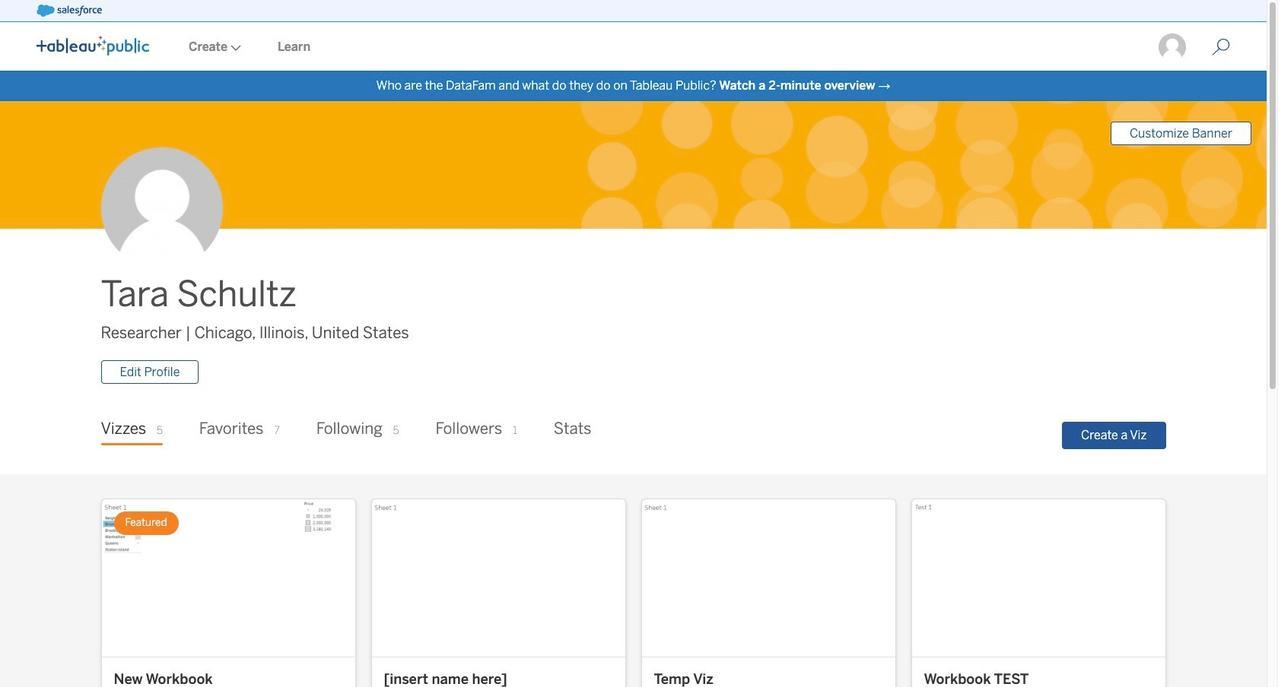 Task type: describe. For each thing, give the bounding box(es) containing it.
1 workbook thumbnail image from the left
[[102, 500, 355, 657]]

go to search image
[[1194, 38, 1249, 56]]

2 workbook thumbnail image from the left
[[372, 500, 625, 657]]



Task type: vqa. For each thing, say whether or not it's contained in the screenshot.
Search icon
no



Task type: locate. For each thing, give the bounding box(es) containing it.
featured element
[[114, 512, 179, 536]]

salesforce logo image
[[37, 5, 102, 17]]

tara.schultz image
[[1157, 32, 1188, 62]]

logo image
[[37, 36, 149, 56]]

avatar image
[[101, 148, 223, 270]]

3 workbook thumbnail image from the left
[[642, 500, 895, 657]]

create image
[[228, 45, 241, 51]]

workbook thumbnail image
[[102, 500, 355, 657], [372, 500, 625, 657], [642, 500, 895, 657], [912, 500, 1165, 657]]

4 workbook thumbnail image from the left
[[912, 500, 1165, 657]]



